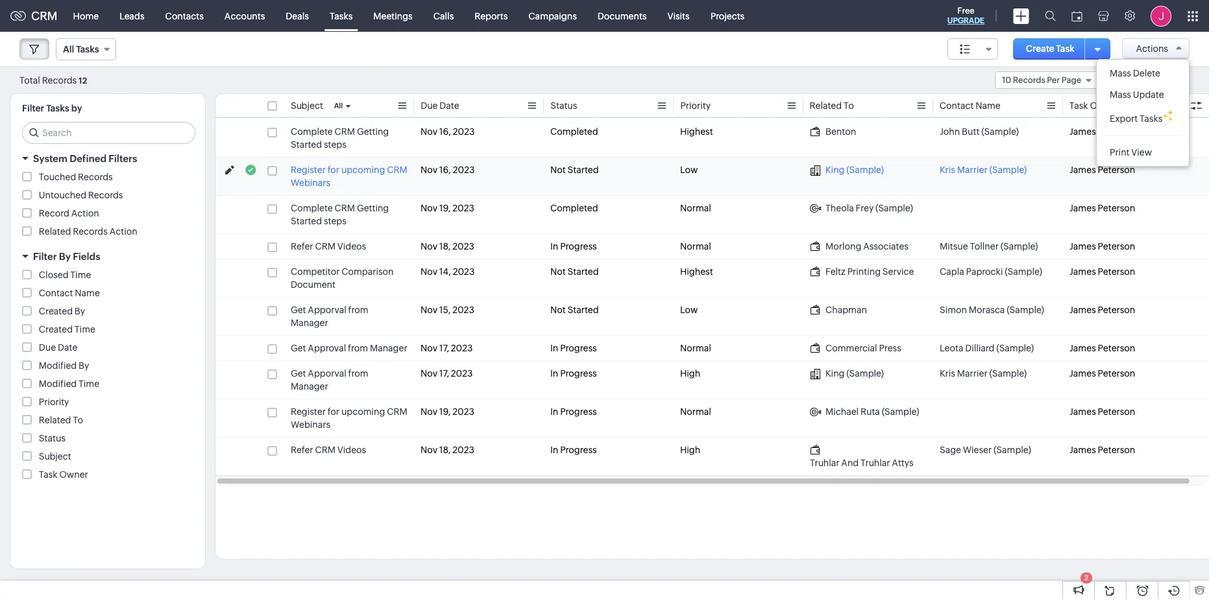 Task type: vqa. For each thing, say whether or not it's contained in the screenshot.
Truhlar And Truhlar Attys's In
yes



Task type: describe. For each thing, give the bounding box(es) containing it.
benton
[[826, 127, 856, 137]]

complete for nov 16, 2023
[[291, 127, 333, 137]]

deals
[[286, 11, 309, 21]]

mass for mass update
[[1110, 90, 1131, 100]]

james for benton link
[[1070, 127, 1096, 137]]

peterson for the chapman link
[[1098, 305, 1136, 315]]

2 truhlar from the left
[[861, 458, 890, 469]]

in for michael ruta (sample)
[[550, 407, 558, 417]]

not for nov 15, 2023
[[550, 305, 566, 315]]

peterson for the michael ruta (sample) link
[[1098, 407, 1136, 417]]

complete crm getting started steps for nov 19, 2023
[[291, 203, 389, 227]]

progress for commercial press
[[560, 343, 597, 354]]

comparison
[[342, 267, 394, 277]]

simon
[[940, 305, 967, 315]]

marrier for high
[[957, 369, 988, 379]]

system
[[33, 153, 67, 164]]

refer crm videos for high
[[291, 445, 366, 456]]

upcoming for nov 19, 2023
[[341, 407, 385, 417]]

2 vertical spatial related
[[39, 415, 71, 426]]

in progress for commercial
[[550, 343, 597, 354]]

documents link
[[587, 0, 657, 31]]

wieser
[[963, 445, 992, 456]]

peterson for feltz printing service link
[[1098, 267, 1136, 277]]

commercial
[[826, 343, 877, 354]]

competitor
[[291, 267, 340, 277]]

1 vertical spatial owner
[[59, 470, 88, 480]]

butt
[[962, 127, 980, 137]]

8 peterson from the top
[[1098, 369, 1136, 379]]

18, for normal
[[439, 241, 451, 252]]

commercial press link
[[810, 342, 902, 355]]

theola
[[826, 203, 854, 214]]

update
[[1133, 90, 1164, 100]]

nov 18, 2023 for normal
[[421, 241, 475, 252]]

register for upcoming crm webinars link for nov 16, 2023
[[291, 164, 408, 190]]

get for high
[[291, 369, 306, 379]]

1 vertical spatial priority
[[39, 397, 69, 408]]

created for created time
[[39, 325, 73, 335]]

kris for low
[[940, 165, 956, 175]]

0 horizontal spatial to
[[73, 415, 83, 426]]

12
[[79, 76, 87, 85]]

0 vertical spatial due
[[421, 101, 438, 111]]

john butt (sample) link
[[940, 125, 1019, 138]]

getting for nov 19, 2023
[[357, 203, 389, 214]]

8 james from the top
[[1070, 369, 1096, 379]]

sage
[[940, 445, 961, 456]]

search element
[[1037, 0, 1064, 32]]

completed for nov 19, 2023
[[550, 203, 598, 214]]

0 horizontal spatial date
[[58, 343, 77, 353]]

peterson for commercial press link on the bottom of the page
[[1098, 343, 1136, 354]]

register for nov 16, 2023
[[291, 165, 326, 175]]

competitor comparison document link
[[291, 266, 408, 291]]

mass update link
[[1097, 84, 1189, 106]]

get for low
[[291, 305, 306, 315]]

kris marrier (sample) link for high
[[940, 367, 1027, 380]]

0 horizontal spatial contact name
[[39, 288, 100, 299]]

kris marrier (sample) link for low
[[940, 164, 1027, 177]]

0 vertical spatial task owner
[[1070, 101, 1119, 111]]

normal for morlong associates
[[680, 241, 711, 252]]

ruta
[[861, 407, 880, 417]]

home link
[[63, 0, 109, 31]]

closed
[[39, 270, 68, 280]]

(sample) right morasca at the right bottom of the page
[[1007, 305, 1044, 315]]

tasks right deals
[[330, 11, 353, 21]]

1 vertical spatial task owner
[[39, 470, 88, 480]]

record action
[[39, 208, 99, 219]]

mitsue
[[940, 241, 968, 252]]

nov for benton link
[[421, 127, 438, 137]]

simon morasca (sample)
[[940, 305, 1044, 315]]

in for morlong associates
[[550, 241, 558, 252]]

apporval for nov 15, 2023
[[308, 305, 347, 315]]

modified for modified by
[[39, 361, 77, 371]]

michael ruta (sample)
[[826, 407, 919, 417]]

8 james peterson from the top
[[1070, 369, 1136, 379]]

0 vertical spatial priority
[[680, 101, 711, 111]]

meetings link
[[363, 0, 423, 31]]

morasca
[[969, 305, 1005, 315]]

capla
[[940, 267, 965, 277]]

register for upcoming crm webinars for nov 19, 2023
[[291, 407, 408, 430]]

0 vertical spatial subject
[[291, 101, 323, 111]]

videos for normal
[[337, 241, 366, 252]]

created by
[[39, 306, 85, 317]]

by
[[71, 103, 82, 114]]

profile element
[[1143, 0, 1180, 31]]

view
[[1132, 147, 1152, 158]]

nov 16, 2023 for complete crm getting started steps
[[421, 127, 475, 137]]

benton link
[[810, 125, 856, 138]]

campaigns
[[529, 11, 577, 21]]

fields
[[73, 251, 100, 262]]

untouched records
[[39, 190, 123, 201]]

truhlar and truhlar attys
[[810, 458, 914, 469]]

reports link
[[464, 0, 518, 31]]

frey
[[856, 203, 874, 214]]

closed time
[[39, 270, 91, 280]]

0 horizontal spatial contact
[[39, 288, 73, 299]]

james peterson for benton link
[[1070, 127, 1136, 137]]

10 Records Per Page field
[[995, 71, 1098, 89]]

james for the chapman link
[[1070, 305, 1096, 315]]

get approval from manager
[[291, 343, 407, 354]]

1 vertical spatial due
[[39, 343, 56, 353]]

kris marrier (sample) for high
[[940, 369, 1027, 379]]

1 vertical spatial subject
[[39, 452, 71, 462]]

filter tasks by
[[22, 103, 82, 114]]

related records action
[[39, 227, 137, 237]]

time for closed time
[[70, 270, 91, 280]]

associates
[[863, 241, 909, 252]]

tasks link
[[319, 0, 363, 31]]

capla paprocki (sample)
[[940, 267, 1043, 277]]

king (sample) for low
[[826, 165, 884, 175]]

mass for mass delete
[[1110, 68, 1131, 79]]

created time
[[39, 325, 95, 335]]

1 - 10
[[1117, 75, 1139, 85]]

0 vertical spatial contact
[[940, 101, 974, 111]]

morlong associates link
[[810, 240, 909, 253]]

create
[[1026, 43, 1055, 54]]

(sample) right butt
[[982, 127, 1019, 137]]

webinars for nov 16, 2023
[[291, 178, 330, 188]]

from for high
[[348, 369, 368, 379]]

0 vertical spatial owner
[[1090, 101, 1119, 111]]

theola frey (sample) link
[[810, 202, 913, 215]]

approval
[[308, 343, 346, 354]]

reports
[[475, 11, 508, 21]]

(sample) down john butt (sample) link
[[990, 165, 1027, 175]]

from for low
[[348, 305, 368, 315]]

started for comparison
[[568, 267, 599, 277]]

mitsue tollner (sample) link
[[940, 240, 1038, 253]]

peterson for morlong associates link
[[1098, 241, 1136, 252]]

accounts link
[[214, 0, 275, 31]]

complete crm getting started steps link for nov 16, 2023
[[291, 125, 408, 151]]

accounts
[[225, 11, 265, 21]]

-
[[1123, 75, 1126, 85]]

0 vertical spatial date
[[440, 101, 459, 111]]

export
[[1110, 114, 1138, 124]]

nov 17, 2023 for get approval from manager
[[421, 343, 473, 354]]

started for for
[[568, 165, 599, 175]]

filter for filter tasks by
[[22, 103, 44, 114]]

(sample) up frey
[[847, 165, 884, 175]]

visits link
[[657, 0, 700, 31]]

leads link
[[109, 0, 155, 31]]

peterson for benton link
[[1098, 127, 1136, 137]]

service
[[883, 267, 914, 277]]

Search text field
[[23, 123, 195, 143]]

not started for nov 16, 2023
[[550, 165, 599, 175]]

2023 for benton link
[[453, 127, 475, 137]]

in progress for truhlar
[[550, 445, 597, 456]]

export tasks
[[1110, 114, 1163, 124]]

free upgrade
[[948, 6, 985, 25]]

marrier for low
[[957, 165, 988, 175]]

theola frey (sample)
[[826, 203, 913, 214]]

crm link
[[10, 9, 58, 23]]

delete
[[1133, 68, 1161, 79]]

1 vertical spatial task
[[1070, 101, 1089, 111]]

2 vertical spatial task
[[39, 470, 58, 480]]

defined
[[70, 153, 106, 164]]

all tasks
[[63, 44, 99, 55]]

in for truhlar and truhlar attys
[[550, 445, 558, 456]]

10 inside field
[[1002, 75, 1011, 85]]

2023 for morlong associates link
[[453, 241, 475, 252]]

complete crm getting started steps link for nov 19, 2023
[[291, 202, 408, 228]]

morlong
[[826, 241, 862, 252]]

14,
[[439, 267, 451, 277]]

10 records per page
[[1002, 75, 1081, 85]]

john
[[940, 127, 960, 137]]

profile image
[[1151, 6, 1172, 26]]

1 vertical spatial related
[[39, 227, 71, 237]]

normal for commercial press
[[680, 343, 711, 354]]

refer for normal
[[291, 241, 313, 252]]

paprocki
[[966, 267, 1003, 277]]

nov for feltz printing service link
[[421, 267, 438, 277]]

james for the michael ruta (sample) link
[[1070, 407, 1096, 417]]

projects link
[[700, 0, 755, 31]]

task inside button
[[1056, 43, 1075, 54]]

1 horizontal spatial 10
[[1128, 75, 1139, 85]]

modified time
[[39, 379, 99, 389]]

filter by fields button
[[10, 245, 205, 268]]

(sample) right dilliard
[[997, 343, 1034, 354]]

king for low
[[826, 165, 845, 175]]

started for apporval
[[568, 305, 599, 315]]

1 horizontal spatial status
[[550, 101, 577, 111]]

2 james from the top
[[1070, 165, 1096, 175]]

james for theola frey (sample) link
[[1070, 203, 1096, 214]]

in for commercial press
[[550, 343, 558, 354]]

calls link
[[423, 0, 464, 31]]

actions
[[1136, 43, 1168, 54]]

visits
[[668, 11, 690, 21]]

(sample) right ruta
[[882, 407, 919, 417]]

not for nov 16, 2023
[[550, 165, 566, 175]]

for for nov 19, 2023
[[328, 407, 340, 417]]

leota
[[940, 343, 964, 354]]

nov 15, 2023
[[421, 305, 474, 315]]

upgrade
[[948, 16, 985, 25]]

size image
[[960, 43, 970, 55]]

in progress for morlong
[[550, 241, 597, 252]]

nov for truhlar and truhlar attys link
[[421, 445, 438, 456]]

printing
[[848, 267, 881, 277]]

steps for nov 16, 2023
[[324, 140, 347, 150]]

campaigns link
[[518, 0, 587, 31]]

competitor comparison document
[[291, 267, 394, 290]]

0 vertical spatial due date
[[421, 101, 459, 111]]

per
[[1047, 75, 1060, 85]]

in for king (sample)
[[550, 369, 558, 379]]

1 vertical spatial name
[[75, 288, 100, 299]]



Task type: locate. For each thing, give the bounding box(es) containing it.
modified
[[39, 361, 77, 371], [39, 379, 77, 389]]

projects
[[711, 11, 745, 21]]

0 vertical spatial modified
[[39, 361, 77, 371]]

all inside field
[[63, 44, 74, 55]]

2 james peterson from the top
[[1070, 165, 1136, 175]]

1 vertical spatial steps
[[324, 216, 347, 227]]

0 vertical spatial not started
[[550, 165, 599, 175]]

king for high
[[826, 369, 845, 379]]

0 horizontal spatial due date
[[39, 343, 77, 353]]

9 peterson from the top
[[1098, 407, 1136, 417]]

register for nov 19, 2023
[[291, 407, 326, 417]]

manager for high
[[291, 382, 328, 392]]

name up john butt (sample) link
[[976, 101, 1001, 111]]

0 horizontal spatial task owner
[[39, 470, 88, 480]]

kris down leota
[[940, 369, 956, 379]]

get apporval from manager down approval
[[291, 369, 368, 392]]

1 nov 16, 2023 from the top
[[421, 127, 475, 137]]

2 videos from the top
[[337, 445, 366, 456]]

press
[[879, 343, 902, 354]]

kris down john
[[940, 165, 956, 175]]

1 horizontal spatial related to
[[810, 101, 854, 111]]

from down competitor comparison document link
[[348, 305, 368, 315]]

4 progress from the top
[[560, 407, 597, 417]]

time down modified by
[[79, 379, 99, 389]]

marrier
[[957, 165, 988, 175], [957, 369, 988, 379]]

1 vertical spatial by
[[75, 306, 85, 317]]

17, for get approval from manager
[[439, 343, 449, 354]]

filter up closed
[[33, 251, 57, 262]]

modified up modified time
[[39, 361, 77, 371]]

6 peterson from the top
[[1098, 305, 1136, 315]]

tasks down update
[[1140, 114, 1163, 124]]

2 steps from the top
[[324, 216, 347, 227]]

leota dilliard (sample) link
[[940, 342, 1034, 355]]

1
[[1117, 75, 1121, 85]]

system defined filters
[[33, 153, 137, 164]]

calendar image
[[1072, 11, 1083, 21]]

1 get apporval from manager from the top
[[291, 305, 368, 328]]

1 vertical spatial king
[[826, 369, 845, 379]]

7 james from the top
[[1070, 343, 1096, 354]]

1 vertical spatial nov 19, 2023
[[421, 407, 474, 417]]

apporval down approval
[[308, 369, 347, 379]]

james for truhlar and truhlar attys link
[[1070, 445, 1096, 456]]

1 vertical spatial kris
[[940, 369, 956, 379]]

7 james peterson from the top
[[1070, 343, 1136, 354]]

0 vertical spatial refer crm videos link
[[291, 240, 366, 253]]

0 vertical spatial refer crm videos
[[291, 241, 366, 252]]

high for truhlar and truhlar attys
[[680, 445, 701, 456]]

2 nov 17, 2023 from the top
[[421, 369, 473, 379]]

nov 18, 2023 for high
[[421, 445, 475, 456]]

2 nov 16, 2023 from the top
[[421, 165, 475, 175]]

kris marrier (sample) link down dilliard
[[940, 367, 1027, 380]]

1 apporval from the top
[[308, 305, 347, 315]]

peterson for truhlar and truhlar attys link
[[1098, 445, 1136, 456]]

1 vertical spatial king (sample) link
[[810, 367, 884, 380]]

1 refer from the top
[[291, 241, 313, 252]]

get apporval from manager link down get approval from manager link
[[291, 367, 408, 393]]

0 horizontal spatial truhlar
[[810, 458, 840, 469]]

james peterson for commercial press link on the bottom of the page
[[1070, 343, 1136, 354]]

james peterson for theola frey (sample) link
[[1070, 203, 1136, 214]]

tasks up 12
[[76, 44, 99, 55]]

complete crm getting started steps for nov 16, 2023
[[291, 127, 389, 150]]

(sample) right tollner
[[1001, 241, 1038, 252]]

1 vertical spatial complete crm getting started steps
[[291, 203, 389, 227]]

contact name up butt
[[940, 101, 1001, 111]]

1 register from the top
[[291, 165, 326, 175]]

2 created from the top
[[39, 325, 73, 335]]

complete crm getting started steps
[[291, 127, 389, 150], [291, 203, 389, 227]]

document
[[291, 280, 336, 290]]

by up the created time
[[75, 306, 85, 317]]

action
[[71, 208, 99, 219], [109, 227, 137, 237]]

leota dilliard (sample)
[[940, 343, 1034, 354]]

records inside field
[[1013, 75, 1045, 85]]

0 vertical spatial nov 19, 2023
[[421, 203, 474, 214]]

row group
[[216, 119, 1209, 476]]

4 in from the top
[[550, 407, 558, 417]]

complete crm getting started steps link
[[291, 125, 408, 151], [291, 202, 408, 228]]

kris marrier (sample) down dilliard
[[940, 369, 1027, 379]]

1 vertical spatial complete crm getting started steps link
[[291, 202, 408, 228]]

mass
[[1110, 68, 1131, 79], [1110, 90, 1131, 100]]

2 nov from the top
[[421, 165, 438, 175]]

deals link
[[275, 0, 319, 31]]

by for created
[[75, 306, 85, 317]]

records left per at the top of the page
[[1013, 75, 1045, 85]]

in
[[550, 241, 558, 252], [550, 343, 558, 354], [550, 369, 558, 379], [550, 407, 558, 417], [550, 445, 558, 456]]

james peterson for truhlar and truhlar attys link
[[1070, 445, 1136, 456]]

not started
[[550, 165, 599, 175], [550, 267, 599, 277], [550, 305, 599, 315]]

time for created time
[[75, 325, 95, 335]]

page
[[1062, 75, 1081, 85]]

1 vertical spatial register for upcoming crm webinars link
[[291, 406, 408, 432]]

2 high from the top
[[680, 445, 701, 456]]

nov
[[421, 127, 438, 137], [421, 165, 438, 175], [421, 203, 438, 214], [421, 241, 438, 252], [421, 267, 438, 277], [421, 305, 438, 315], [421, 343, 438, 354], [421, 369, 438, 379], [421, 407, 438, 417], [421, 445, 438, 456]]

getting for nov 16, 2023
[[357, 127, 389, 137]]

morlong associates
[[826, 241, 909, 252]]

1 get from the top
[[291, 305, 306, 315]]

get down document
[[291, 305, 306, 315]]

4 peterson from the top
[[1098, 241, 1136, 252]]

0 vertical spatial complete
[[291, 127, 333, 137]]

2 vertical spatial manager
[[291, 382, 328, 392]]

all
[[63, 44, 74, 55], [334, 102, 343, 110]]

0 vertical spatial 17,
[[439, 343, 449, 354]]

0 vertical spatial for
[[328, 165, 340, 175]]

get left approval
[[291, 343, 306, 354]]

1 vertical spatial created
[[39, 325, 73, 335]]

sage wieser (sample)
[[940, 445, 1031, 456]]

2 get apporval from manager from the top
[[291, 369, 368, 392]]

8 nov from the top
[[421, 369, 438, 379]]

kris marrier (sample)
[[940, 165, 1027, 175], [940, 369, 1027, 379]]

18, for high
[[439, 445, 451, 456]]

get inside get approval from manager link
[[291, 343, 306, 354]]

truhlar
[[810, 458, 840, 469], [861, 458, 890, 469]]

2 19, from the top
[[439, 407, 451, 417]]

get apporval from manager up approval
[[291, 305, 368, 328]]

1 nov 18, 2023 from the top
[[421, 241, 475, 252]]

1 low from the top
[[680, 165, 698, 175]]

task owner
[[1070, 101, 1119, 111], [39, 470, 88, 480]]

contact down closed
[[39, 288, 73, 299]]

records down the 'touched records'
[[88, 190, 123, 201]]

0 vertical spatial register for upcoming crm webinars link
[[291, 164, 408, 190]]

manager right approval
[[370, 343, 407, 354]]

not started for nov 14, 2023
[[550, 267, 599, 277]]

1 horizontal spatial contact
[[940, 101, 974, 111]]

1 horizontal spatial due date
[[421, 101, 459, 111]]

2 complete crm getting started steps from the top
[[291, 203, 389, 227]]

king down commercial
[[826, 369, 845, 379]]

0 horizontal spatial status
[[39, 434, 66, 444]]

10 nov from the top
[[421, 445, 438, 456]]

contact name down closed time
[[39, 288, 100, 299]]

2
[[1085, 575, 1089, 582]]

commercial press
[[826, 343, 902, 354]]

documents
[[598, 11, 647, 21]]

(sample) down leota dilliard (sample)
[[990, 369, 1027, 379]]

contact up john
[[940, 101, 974, 111]]

1 getting from the top
[[357, 127, 389, 137]]

related up benton link
[[810, 101, 842, 111]]

normal for theola frey (sample)
[[680, 203, 711, 214]]

records
[[42, 75, 77, 85], [1013, 75, 1045, 85], [78, 172, 113, 182], [88, 190, 123, 201], [73, 227, 108, 237]]

king (sample) link down the benton
[[810, 164, 884, 177]]

total
[[19, 75, 40, 85]]

1 peterson from the top
[[1098, 127, 1136, 137]]

0 vertical spatial highest
[[680, 127, 713, 137]]

19, for register for upcoming crm webinars
[[439, 407, 451, 417]]

progress for morlong associates
[[560, 241, 597, 252]]

progress for truhlar and truhlar attys
[[560, 445, 597, 456]]

peterson for theola frey (sample) link
[[1098, 203, 1136, 214]]

10 right -
[[1128, 75, 1139, 85]]

3 james peterson from the top
[[1070, 203, 1136, 214]]

home
[[73, 11, 99, 21]]

tasks for filter tasks by
[[46, 103, 69, 114]]

2 peterson from the top
[[1098, 165, 1136, 175]]

action up filter by fields "dropdown button"
[[109, 227, 137, 237]]

all for all tasks
[[63, 44, 74, 55]]

1 vertical spatial king (sample)
[[826, 369, 884, 379]]

1 vertical spatial all
[[334, 102, 343, 110]]

nov for morlong associates link
[[421, 241, 438, 252]]

mitsue tollner (sample)
[[940, 241, 1038, 252]]

nov 19, 2023 for register for upcoming crm webinars
[[421, 407, 474, 417]]

related down "record"
[[39, 227, 71, 237]]

2 completed from the top
[[550, 203, 598, 214]]

james peterson for the michael ruta (sample) link
[[1070, 407, 1136, 417]]

2 kris from the top
[[940, 369, 956, 379]]

nov for the chapman link
[[421, 305, 438, 315]]

complete for nov 19, 2023
[[291, 203, 333, 214]]

get apporval from manager link for nov 17, 2023
[[291, 367, 408, 393]]

1 king (sample) from the top
[[826, 165, 884, 175]]

king (sample) link for high
[[810, 367, 884, 380]]

16,
[[439, 127, 451, 137], [439, 165, 451, 175]]

mass inside "link"
[[1110, 68, 1131, 79]]

3 from from the top
[[348, 369, 368, 379]]

0 horizontal spatial owner
[[59, 470, 88, 480]]

0 vertical spatial manager
[[291, 318, 328, 328]]

1 vertical spatial register for upcoming crm webinars
[[291, 407, 408, 430]]

kris marrier (sample) down john butt (sample) link
[[940, 165, 1027, 175]]

michael
[[826, 407, 859, 417]]

4 normal from the top
[[680, 407, 711, 417]]

1 vertical spatial highest
[[680, 267, 713, 277]]

king down benton link
[[826, 165, 845, 175]]

3 peterson from the top
[[1098, 203, 1136, 214]]

manager down approval
[[291, 382, 328, 392]]

(sample) right paprocki at top
[[1005, 267, 1043, 277]]

10 james from the top
[[1070, 445, 1096, 456]]

john butt (sample)
[[940, 127, 1019, 137]]

1 vertical spatial contact name
[[39, 288, 100, 299]]

contacts
[[165, 11, 204, 21]]

james peterson for morlong associates link
[[1070, 241, 1136, 252]]

2 king (sample) from the top
[[826, 369, 884, 379]]

0 horizontal spatial priority
[[39, 397, 69, 408]]

2 refer crm videos from the top
[[291, 445, 366, 456]]

(sample) right frey
[[876, 203, 913, 214]]

0 vertical spatial not
[[550, 165, 566, 175]]

0 horizontal spatial all
[[63, 44, 74, 55]]

progress for michael ruta (sample)
[[560, 407, 597, 417]]

truhlar left and
[[810, 458, 840, 469]]

king (sample) up theola frey (sample) link
[[826, 165, 884, 175]]

0 vertical spatial 16,
[[439, 127, 451, 137]]

2 modified from the top
[[39, 379, 77, 389]]

get apporval from manager link up get approval from manager link
[[291, 304, 408, 330]]

0 vertical spatial webinars
[[291, 178, 330, 188]]

1 steps from the top
[[324, 140, 347, 150]]

modified down modified by
[[39, 379, 77, 389]]

4 james from the top
[[1070, 241, 1096, 252]]

by up modified time
[[79, 361, 89, 371]]

modified by
[[39, 361, 89, 371]]

manager for normal
[[370, 343, 407, 354]]

to
[[844, 101, 854, 111], [73, 415, 83, 426]]

low
[[680, 165, 698, 175], [680, 305, 698, 315]]

from for normal
[[348, 343, 368, 354]]

untouched
[[39, 190, 86, 201]]

10 left per at the top of the page
[[1002, 75, 1011, 85]]

0 vertical spatial register for upcoming crm webinars
[[291, 165, 408, 188]]

started
[[291, 140, 322, 150], [568, 165, 599, 175], [291, 216, 322, 227], [568, 267, 599, 277], [568, 305, 599, 315]]

records for untouched
[[88, 190, 123, 201]]

create menu element
[[1006, 0, 1037, 31]]

1 truhlar from the left
[[810, 458, 840, 469]]

king (sample) for high
[[826, 369, 884, 379]]

and
[[841, 458, 859, 469]]

records down defined
[[78, 172, 113, 182]]

from down get approval from manager link
[[348, 369, 368, 379]]

0 horizontal spatial due
[[39, 343, 56, 353]]

1 not started from the top
[[550, 165, 599, 175]]

touched
[[39, 172, 76, 182]]

0 vertical spatial complete crm getting started steps
[[291, 127, 389, 150]]

2023 for commercial press link on the bottom of the page
[[451, 343, 473, 354]]

2 normal from the top
[[680, 241, 711, 252]]

filter down total
[[22, 103, 44, 114]]

related to down modified time
[[39, 415, 83, 426]]

1 james peterson from the top
[[1070, 127, 1136, 137]]

manager up approval
[[291, 318, 328, 328]]

2023 for feltz printing service link
[[453, 267, 475, 277]]

7 peterson from the top
[[1098, 343, 1136, 354]]

1 vertical spatial upcoming
[[341, 407, 385, 417]]

getting
[[357, 127, 389, 137], [357, 203, 389, 214]]

get apporval from manager link
[[291, 304, 408, 330], [291, 367, 408, 393]]

tasks left by
[[46, 103, 69, 114]]

18,
[[439, 241, 451, 252], [439, 445, 451, 456]]

1 horizontal spatial name
[[976, 101, 1001, 111]]

1 horizontal spatial priority
[[680, 101, 711, 111]]

get approval from manager link
[[291, 342, 407, 355]]

attys
[[892, 458, 914, 469]]

1 horizontal spatial contact name
[[940, 101, 1001, 111]]

system defined filters button
[[10, 147, 205, 170]]

records up fields
[[73, 227, 108, 237]]

high for king (sample)
[[680, 369, 701, 379]]

king (sample) link down commercial
[[810, 367, 884, 380]]

1 webinars from the top
[[291, 178, 330, 188]]

1 vertical spatial completed
[[550, 203, 598, 214]]

5 nov from the top
[[421, 267, 438, 277]]

2 not from the top
[[550, 267, 566, 277]]

time for modified time
[[79, 379, 99, 389]]

1 vertical spatial apporval
[[308, 369, 347, 379]]

to down modified time
[[73, 415, 83, 426]]

name down closed time
[[75, 288, 100, 299]]

date
[[440, 101, 459, 111], [58, 343, 77, 353]]

0 vertical spatial steps
[[324, 140, 347, 150]]

1 normal from the top
[[680, 203, 711, 214]]

0 vertical spatial from
[[348, 305, 368, 315]]

highest
[[680, 127, 713, 137], [680, 267, 713, 277]]

king (sample) link for low
[[810, 164, 884, 177]]

steps for nov 19, 2023
[[324, 216, 347, 227]]

kris
[[940, 165, 956, 175], [940, 369, 956, 379]]

tasks inside field
[[76, 44, 99, 55]]

due
[[421, 101, 438, 111], [39, 343, 56, 353]]

1 vertical spatial kris marrier (sample)
[[940, 369, 1027, 379]]

1 vertical spatial marrier
[[957, 369, 988, 379]]

james peterson for the chapman link
[[1070, 305, 1136, 315]]

truhlar right and
[[861, 458, 890, 469]]

nov for the michael ruta (sample) link
[[421, 407, 438, 417]]

1 vertical spatial not started
[[550, 267, 599, 277]]

2 complete crm getting started steps link from the top
[[291, 202, 408, 228]]

1 complete crm getting started steps link from the top
[[291, 125, 408, 151]]

4 in progress from the top
[[550, 407, 597, 417]]

related to up benton link
[[810, 101, 854, 111]]

2 king (sample) link from the top
[[810, 367, 884, 380]]

records for related
[[73, 227, 108, 237]]

2 vertical spatial get
[[291, 369, 306, 379]]

2 refer from the top
[[291, 445, 313, 456]]

1 vertical spatial refer crm videos link
[[291, 444, 366, 457]]

2 17, from the top
[[439, 369, 449, 379]]

1 vertical spatial status
[[39, 434, 66, 444]]

search image
[[1045, 10, 1056, 21]]

refer crm videos link for high
[[291, 444, 366, 457]]

james for feltz printing service link
[[1070, 267, 1096, 277]]

1 videos from the top
[[337, 241, 366, 252]]

modified for modified time
[[39, 379, 77, 389]]

4 nov from the top
[[421, 241, 438, 252]]

marrier down butt
[[957, 165, 988, 175]]

by for modified
[[79, 361, 89, 371]]

get down get approval from manager link
[[291, 369, 306, 379]]

highest for not started
[[680, 267, 713, 277]]

1 from from the top
[[348, 305, 368, 315]]

3 get from the top
[[291, 369, 306, 379]]

3 not started from the top
[[550, 305, 599, 315]]

1 complete crm getting started steps from the top
[[291, 127, 389, 150]]

All Tasks field
[[56, 38, 116, 60]]

1 horizontal spatial action
[[109, 227, 137, 237]]

2 king from the top
[[826, 369, 845, 379]]

1 vertical spatial 18,
[[439, 445, 451, 456]]

filters
[[109, 153, 137, 164]]

1 horizontal spatial date
[[440, 101, 459, 111]]

not started for nov 15, 2023
[[550, 305, 599, 315]]

nov for commercial press link on the bottom of the page
[[421, 343, 438, 354]]

1 vertical spatial contact
[[39, 288, 73, 299]]

create menu image
[[1013, 8, 1030, 24]]

progress for king (sample)
[[560, 369, 597, 379]]

(sample) down commercial press
[[847, 369, 884, 379]]

5 james from the top
[[1070, 267, 1096, 277]]

from right approval
[[348, 343, 368, 354]]

1 vertical spatial related to
[[39, 415, 83, 426]]

action up related records action
[[71, 208, 99, 219]]

time down fields
[[70, 270, 91, 280]]

2 getting from the top
[[357, 203, 389, 214]]

0 vertical spatial name
[[976, 101, 1001, 111]]

2 nov 18, 2023 from the top
[[421, 445, 475, 456]]

16, for register for upcoming crm webinars
[[439, 165, 451, 175]]

sage wieser (sample) link
[[940, 444, 1031, 457]]

filter inside "dropdown button"
[[33, 251, 57, 262]]

1 vertical spatial refer crm videos
[[291, 445, 366, 456]]

register for upcoming crm webinars for nov 16, 2023
[[291, 165, 408, 188]]

0 vertical spatial created
[[39, 306, 73, 317]]

james for commercial press link on the bottom of the page
[[1070, 343, 1096, 354]]

0 horizontal spatial related to
[[39, 415, 83, 426]]

get apporval from manager
[[291, 305, 368, 328], [291, 369, 368, 392]]

2 kris marrier (sample) link from the top
[[940, 367, 1027, 380]]

mass update
[[1110, 90, 1164, 100]]

1 king from the top
[[826, 165, 845, 175]]

manager
[[291, 318, 328, 328], [370, 343, 407, 354], [291, 382, 328, 392]]

2 not started from the top
[[550, 267, 599, 277]]

by inside "dropdown button"
[[59, 251, 71, 262]]

nov 18, 2023
[[421, 241, 475, 252], [421, 445, 475, 456]]

0 vertical spatial by
[[59, 251, 71, 262]]

crm
[[31, 9, 58, 23], [335, 127, 355, 137], [387, 165, 408, 175], [335, 203, 355, 214], [315, 241, 336, 252], [387, 407, 408, 417], [315, 445, 336, 456]]

(sample) right wieser
[[994, 445, 1031, 456]]

row group containing complete crm getting started steps
[[216, 119, 1209, 476]]

1 vertical spatial nov 17, 2023
[[421, 369, 473, 379]]

manager for low
[[291, 318, 328, 328]]

1 vertical spatial from
[[348, 343, 368, 354]]

1 horizontal spatial all
[[334, 102, 343, 110]]

2 register for upcoming crm webinars link from the top
[[291, 406, 408, 432]]

leads
[[120, 11, 145, 21]]

1 progress from the top
[[560, 241, 597, 252]]

3 progress from the top
[[560, 369, 597, 379]]

nov 14, 2023
[[421, 267, 475, 277]]

refer crm videos link for normal
[[291, 240, 366, 253]]

None field
[[948, 38, 998, 60]]

1 refer crm videos link from the top
[[291, 240, 366, 253]]

0 vertical spatial related
[[810, 101, 842, 111]]

2 for from the top
[[328, 407, 340, 417]]

to up the benton
[[844, 101, 854, 111]]

by up closed time
[[59, 251, 71, 262]]

mass delete
[[1110, 68, 1161, 79]]

0 vertical spatial 19,
[[439, 203, 451, 214]]

king (sample) down commercial press link on the bottom of the page
[[826, 369, 884, 379]]

2023 for the michael ruta (sample) link
[[453, 407, 474, 417]]

0 vertical spatial high
[[680, 369, 701, 379]]

2 complete from the top
[[291, 203, 333, 214]]

2 marrier from the top
[[957, 369, 988, 379]]

tasks
[[330, 11, 353, 21], [76, 44, 99, 55], [46, 103, 69, 114], [1140, 114, 1163, 124]]

0 vertical spatial nov 17, 2023
[[421, 343, 473, 354]]

1 completed from the top
[[550, 127, 598, 137]]

2 18, from the top
[[439, 445, 451, 456]]

apporval down document
[[308, 305, 347, 315]]

related down modified time
[[39, 415, 71, 426]]

completed for nov 16, 2023
[[550, 127, 598, 137]]

1 vertical spatial filter
[[33, 251, 57, 262]]

10 peterson from the top
[[1098, 445, 1136, 456]]

1 horizontal spatial to
[[844, 101, 854, 111]]

created up the created time
[[39, 306, 73, 317]]

1 18, from the top
[[439, 241, 451, 252]]

2 in from the top
[[550, 343, 558, 354]]

2023 for theola frey (sample) link
[[453, 203, 474, 214]]

0 vertical spatial marrier
[[957, 165, 988, 175]]

records left 12
[[42, 75, 77, 85]]

1 nov 19, 2023 from the top
[[421, 203, 474, 214]]

1 horizontal spatial task owner
[[1070, 101, 1119, 111]]

nov 19, 2023 for complete crm getting started steps
[[421, 203, 474, 214]]

created down created by
[[39, 325, 73, 335]]

touched records
[[39, 172, 113, 182]]

1 register for upcoming crm webinars from the top
[[291, 165, 408, 188]]

0 vertical spatial completed
[[550, 127, 598, 137]]

status
[[550, 101, 577, 111], [39, 434, 66, 444]]

6 james from the top
[[1070, 305, 1096, 315]]

feltz printing service
[[826, 267, 914, 277]]

1 upcoming from the top
[[341, 165, 385, 175]]

2 upcoming from the top
[[341, 407, 385, 417]]

0 vertical spatial videos
[[337, 241, 366, 252]]

2 get apporval from manager link from the top
[[291, 367, 408, 393]]

0 vertical spatial kris
[[940, 165, 956, 175]]

kris marrier (sample) link down john butt (sample) link
[[940, 164, 1027, 177]]

9 james peterson from the top
[[1070, 407, 1136, 417]]

chapman link
[[810, 304, 867, 317]]

filter by fields
[[33, 251, 100, 262]]

subject
[[291, 101, 323, 111], [39, 452, 71, 462]]

1 james from the top
[[1070, 127, 1096, 137]]

0 vertical spatial time
[[70, 270, 91, 280]]

1 complete from the top
[[291, 127, 333, 137]]

5 in from the top
[[550, 445, 558, 456]]

nov 17, 2023 for get apporval from manager
[[421, 369, 473, 379]]

james peterson
[[1070, 127, 1136, 137], [1070, 165, 1136, 175], [1070, 203, 1136, 214], [1070, 241, 1136, 252], [1070, 267, 1136, 277], [1070, 305, 1136, 315], [1070, 343, 1136, 354], [1070, 369, 1136, 379], [1070, 407, 1136, 417], [1070, 445, 1136, 456]]

marrier down dilliard
[[957, 369, 988, 379]]

related
[[810, 101, 842, 111], [39, 227, 71, 237], [39, 415, 71, 426]]

register
[[291, 165, 326, 175], [291, 407, 326, 417]]

0 horizontal spatial action
[[71, 208, 99, 219]]

time down created by
[[75, 325, 95, 335]]

0 horizontal spatial 10
[[1002, 75, 1011, 85]]

videos for high
[[337, 445, 366, 456]]

nov for theola frey (sample) link
[[421, 203, 438, 214]]

6 nov from the top
[[421, 305, 438, 315]]

5 james peterson from the top
[[1070, 267, 1136, 277]]

0 vertical spatial nov 16, 2023
[[421, 127, 475, 137]]

0 horizontal spatial name
[[75, 288, 100, 299]]

james
[[1070, 127, 1096, 137], [1070, 165, 1096, 175], [1070, 203, 1096, 214], [1070, 241, 1096, 252], [1070, 267, 1096, 277], [1070, 305, 1096, 315], [1070, 343, 1096, 354], [1070, 369, 1096, 379], [1070, 407, 1096, 417], [1070, 445, 1096, 456]]

0 vertical spatial all
[[63, 44, 74, 55]]

by for filter
[[59, 251, 71, 262]]

name
[[976, 101, 1001, 111], [75, 288, 100, 299]]

6 james peterson from the top
[[1070, 305, 1136, 315]]



